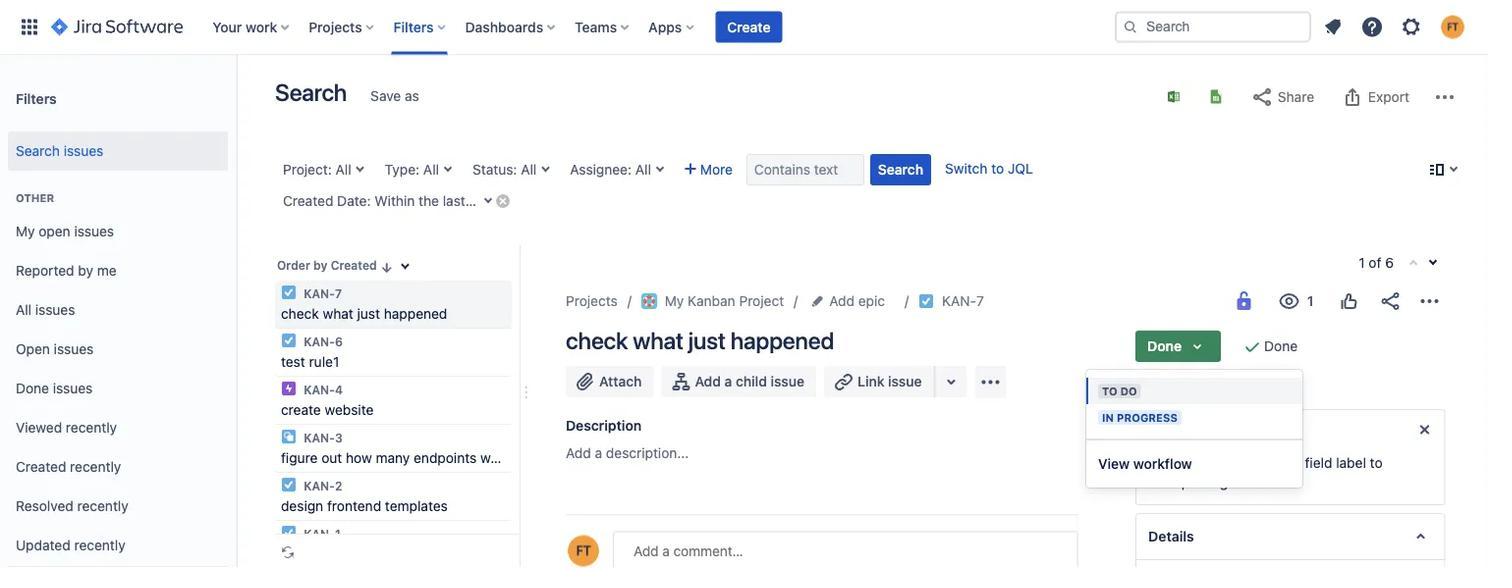 Task type: describe. For each thing, give the bounding box(es) containing it.
other
[[16, 192, 54, 205]]

task image
[[281, 333, 297, 349]]

open
[[16, 342, 50, 358]]

primary element
[[12, 0, 1115, 55]]

link issue
[[858, 374, 922, 390]]

me
[[97, 263, 117, 279]]

assignee: all
[[570, 162, 651, 178]]

open in microsoft excel image
[[1166, 89, 1182, 105]]

kan-6
[[301, 335, 343, 349]]

1 inside kan-1 link
[[335, 528, 341, 541]]

open issues
[[16, 342, 94, 358]]

status: all
[[473, 162, 537, 178]]

click on the
[[1148, 455, 1227, 472]]

share link
[[1241, 82, 1325, 113]]

copy link to issue image
[[981, 293, 996, 309]]

search for search button
[[878, 162, 924, 178]]

work
[[246, 19, 277, 35]]

design
[[281, 499, 323, 515]]

3
[[335, 431, 343, 445]]

subtask image
[[281, 429, 297, 445]]

weeks,
[[482, 193, 525, 209]]

done inside other group
[[16, 381, 49, 397]]

click
[[1148, 455, 1179, 472]]

kanban
[[688, 293, 736, 310]]

1 horizontal spatial the
[[1203, 455, 1223, 472]]

1 horizontal spatial 1
[[1359, 255, 1365, 271]]

show:
[[566, 540, 605, 556]]

projects link
[[566, 290, 618, 313]]

kan- for frontend
[[304, 480, 335, 493]]

description
[[566, 418, 642, 434]]

sidebar navigation image
[[214, 79, 257, 118]]

projects for projects popup button
[[309, 19, 362, 35]]

0 horizontal spatial 2
[[335, 480, 342, 493]]

kan- left copy link to issue image
[[942, 293, 977, 310]]

issues for search issues
[[64, 143, 103, 159]]

to for switch
[[992, 161, 1004, 177]]

dashboards button
[[459, 11, 563, 43]]

recently for created recently
[[70, 459, 121, 476]]

kan-7 link
[[942, 290, 984, 313]]

to for next
[[1277, 455, 1290, 472]]

reported by me link
[[8, 252, 228, 291]]

last
[[443, 193, 466, 209]]

add epic
[[830, 293, 885, 310]]

to
[[1102, 385, 1118, 398]]

workflow
[[1134, 456, 1193, 473]]

field
[[1305, 455, 1332, 472]]

by for order
[[314, 259, 328, 273]]

comments
[[659, 540, 729, 556]]

out
[[322, 451, 342, 467]]

create button
[[716, 11, 783, 43]]

menu bar containing all
[[613, 537, 806, 560]]

kan-3
[[301, 431, 343, 445]]

endpoints
[[414, 451, 477, 467]]

kan-2
[[301, 480, 342, 493]]

days
[[541, 193, 571, 209]]

kan-4
[[301, 383, 343, 397]]

recently for updated recently
[[74, 538, 125, 554]]

epic image
[[281, 381, 297, 397]]

all for project: all
[[336, 162, 351, 178]]

of
[[1369, 255, 1382, 271]]

export button
[[1331, 82, 1420, 113]]

help image
[[1361, 15, 1384, 39]]

add a child issue
[[695, 374, 805, 390]]

my kanban project
[[665, 293, 784, 310]]

as
[[405, 88, 419, 104]]

project
[[739, 293, 784, 310]]

attach
[[599, 374, 642, 390]]

add a child issue button
[[662, 367, 817, 398]]

my for my open issues
[[16, 224, 35, 240]]

kan- down design
[[304, 528, 335, 541]]

all inside all issues link
[[16, 302, 32, 318]]

save as button
[[361, 81, 429, 112]]

in
[[1102, 412, 1114, 424]]

Search issues using keywords text field
[[747, 154, 865, 186]]

add for add a child issue
[[695, 374, 721, 390]]

view workflow button
[[1087, 441, 1303, 488]]

jql
[[1008, 161, 1034, 177]]

test
[[281, 354, 305, 370]]

within
[[375, 193, 415, 209]]

1 horizontal spatial 6
[[1386, 255, 1394, 271]]

kan- for what
[[304, 287, 335, 301]]

recently for viewed recently
[[66, 420, 117, 436]]

link web pages and more image
[[940, 370, 963, 394]]

done image
[[1241, 335, 1264, 359]]

banner containing your work
[[0, 0, 1489, 55]]

updated recently link
[[8, 527, 228, 566]]

search for search issues
[[16, 143, 60, 159]]

task image for kan-1
[[281, 526, 297, 541]]

more
[[701, 162, 733, 178]]

reported by me
[[16, 263, 117, 279]]

resolved recently link
[[8, 487, 228, 527]]

search issues
[[16, 143, 103, 159]]

reported
[[16, 263, 74, 279]]

a inside the next to a field label to start pinning.
[[1294, 455, 1301, 472]]

done issues
[[16, 381, 93, 397]]

design frontend templates
[[281, 499, 448, 515]]

all inside all 'button'
[[622, 540, 639, 556]]

create
[[727, 19, 771, 35]]

notifications image
[[1322, 15, 1345, 39]]

all button
[[616, 537, 645, 560]]

issue inside button
[[771, 374, 805, 390]]

kan- for rule1
[[304, 335, 335, 349]]

project:
[[283, 162, 332, 178]]

my kanban project image
[[641, 294, 657, 310]]

1 vertical spatial filters
[[16, 90, 57, 106]]

created for created date: within the last 4 weeks, 2 days
[[283, 193, 334, 209]]

7 inside kan-7 link
[[977, 293, 984, 310]]

dashboards
[[465, 19, 544, 35]]

how
[[346, 451, 372, 467]]

share
[[1278, 89, 1315, 105]]

pinned fields
[[1148, 422, 1234, 438]]

0 horizontal spatial 7
[[335, 287, 342, 301]]

add for add a description...
[[566, 446, 591, 462]]

progress
[[1117, 412, 1178, 424]]



Task type: vqa. For each thing, say whether or not it's contained in the screenshot.
Updated recently
yes



Task type: locate. For each thing, give the bounding box(es) containing it.
task image up design
[[281, 478, 297, 493]]

type:
[[385, 162, 420, 178]]

just down small 'image'
[[357, 306, 380, 322]]

4 right last
[[469, 193, 478, 209]]

fields
[[1197, 422, 1234, 438]]

next to a field label to start pinning.
[[1148, 455, 1383, 491]]

all up date:
[[336, 162, 351, 178]]

0 horizontal spatial check what just happened
[[281, 306, 447, 322]]

1 vertical spatial 2
[[335, 480, 342, 493]]

0 horizontal spatial my
[[16, 224, 35, 240]]

task image down order
[[281, 285, 297, 301]]

kan-
[[304, 287, 335, 301], [942, 293, 977, 310], [304, 335, 335, 349], [304, 383, 335, 397], [304, 431, 335, 445], [304, 480, 335, 493], [304, 528, 335, 541]]

check
[[281, 306, 319, 322], [566, 327, 628, 355]]

all for type: all
[[423, 162, 439, 178]]

date:
[[337, 193, 371, 209]]

child
[[736, 374, 767, 390]]

just
[[357, 306, 380, 322], [689, 327, 726, 355]]

all for assignee: all
[[636, 162, 651, 178]]

by right order
[[314, 259, 328, 273]]

all right 'show:'
[[622, 540, 639, 556]]

my inside 'my kanban project' 'link'
[[665, 293, 684, 310]]

actions image
[[1418, 290, 1441, 313]]

search down projects popup button
[[275, 79, 347, 106]]

just down 'my kanban project' 'link'
[[689, 327, 726, 355]]

your work button
[[207, 11, 297, 43]]

recently up created recently
[[66, 420, 117, 436]]

1 horizontal spatial check
[[566, 327, 628, 355]]

done
[[1147, 339, 1182, 355], [1264, 339, 1298, 355], [16, 381, 49, 397]]

teams button
[[569, 11, 637, 43]]

issue right child at the bottom of the page
[[771, 374, 805, 390]]

1 vertical spatial 1
[[335, 528, 341, 541]]

search issues link
[[8, 132, 228, 171]]

all right assignee:
[[636, 162, 651, 178]]

1 vertical spatial my
[[665, 293, 684, 310]]

happened down small 'image'
[[384, 306, 447, 322]]

search left switch
[[878, 162, 924, 178]]

details
[[1148, 529, 1194, 545]]

filters inside dropdown button
[[394, 19, 434, 35]]

2 left days
[[529, 193, 537, 209]]

2 vertical spatial search
[[878, 162, 924, 178]]

the left last
[[419, 193, 439, 209]]

0 vertical spatial 6
[[1386, 255, 1394, 271]]

need
[[502, 451, 534, 467]]

jira software image
[[51, 15, 183, 39], [51, 15, 183, 39]]

1 horizontal spatial issue
[[888, 374, 922, 390]]

a left child at the bottom of the page
[[725, 374, 732, 390]]

0 vertical spatial check
[[281, 306, 319, 322]]

created down viewed
[[16, 459, 66, 476]]

figure out how many endpoints we need
[[281, 451, 534, 467]]

2 vertical spatial created
[[16, 459, 66, 476]]

0 horizontal spatial done
[[16, 381, 49, 397]]

website
[[325, 402, 374, 419]]

more button
[[677, 154, 741, 186]]

viewed
[[16, 420, 62, 436]]

projects left my kanban project icon
[[566, 293, 618, 310]]

happened down the project
[[731, 327, 834, 355]]

0 vertical spatial happened
[[384, 306, 447, 322]]

link issue button
[[824, 367, 936, 398]]

we
[[481, 451, 498, 467]]

4
[[469, 193, 478, 209], [335, 383, 343, 397]]

1 horizontal spatial check what just happened
[[566, 327, 834, 355]]

1 vertical spatial just
[[689, 327, 726, 355]]

search image
[[1123, 19, 1139, 35]]

kan- for website
[[304, 383, 335, 397]]

issues for open issues
[[54, 342, 94, 358]]

0 horizontal spatial projects
[[309, 19, 362, 35]]

1 issue from the left
[[771, 374, 805, 390]]

share image
[[1379, 290, 1402, 313]]

kan- down 'order by created'
[[304, 287, 335, 301]]

apps button
[[643, 11, 702, 43]]

issues for done issues
[[53, 381, 93, 397]]

search button
[[871, 154, 932, 186]]

what down my kanban project icon
[[633, 327, 684, 355]]

your work
[[212, 19, 277, 35]]

1 horizontal spatial 2
[[529, 193, 537, 209]]

menu bar
[[613, 537, 806, 560]]

task image down design
[[281, 526, 297, 541]]

4 up 'website'
[[335, 383, 343, 397]]

create
[[281, 402, 321, 419]]

to
[[992, 161, 1004, 177], [1277, 455, 1290, 472], [1370, 455, 1383, 472]]

0 vertical spatial check what just happened
[[281, 306, 447, 322]]

0 horizontal spatial just
[[357, 306, 380, 322]]

Add a comment… field
[[613, 532, 1078, 569]]

rule1
[[309, 354, 339, 370]]

2 horizontal spatial search
[[878, 162, 924, 178]]

appswitcher icon image
[[18, 15, 41, 39]]

created recently
[[16, 459, 121, 476]]

kan-1
[[301, 528, 341, 541]]

open in google sheets image
[[1209, 89, 1224, 105]]

0 vertical spatial 2
[[529, 193, 537, 209]]

0 horizontal spatial search
[[16, 143, 60, 159]]

projects right work
[[309, 19, 362, 35]]

0 horizontal spatial happened
[[384, 306, 447, 322]]

0 horizontal spatial kan-7
[[301, 287, 342, 301]]

7 down order by created link
[[335, 287, 342, 301]]

open
[[39, 224, 70, 240]]

remove criteria image
[[495, 193, 511, 209]]

0 vertical spatial just
[[357, 306, 380, 322]]

description...
[[606, 446, 689, 462]]

add inside add a child issue button
[[695, 374, 721, 390]]

task image inside kan-1 link
[[281, 526, 297, 541]]

search inside button
[[878, 162, 924, 178]]

a for child
[[725, 374, 732, 390]]

search inside group
[[16, 143, 60, 159]]

1 vertical spatial created
[[331, 259, 377, 273]]

1 horizontal spatial what
[[633, 327, 684, 355]]

switch to jql link
[[945, 161, 1034, 177]]

add a description...
[[566, 446, 689, 462]]

settings image
[[1400, 15, 1424, 39]]

1 horizontal spatial filters
[[394, 19, 434, 35]]

by for reported
[[78, 263, 93, 279]]

1 down frontend
[[335, 528, 341, 541]]

recently
[[66, 420, 117, 436], [70, 459, 121, 476], [77, 499, 128, 515], [74, 538, 125, 554]]

1 vertical spatial 6
[[335, 335, 343, 349]]

1 vertical spatial 4
[[335, 383, 343, 397]]

check what just happened down kanban at bottom
[[566, 327, 834, 355]]

details element
[[1135, 514, 1445, 561]]

order by created link
[[275, 254, 397, 277]]

1 vertical spatial check what just happened
[[566, 327, 834, 355]]

to left jql
[[992, 161, 1004, 177]]

label
[[1336, 455, 1366, 472]]

frontend
[[327, 499, 381, 515]]

kan- up design
[[304, 480, 335, 493]]

projects inside popup button
[[309, 19, 362, 35]]

0 vertical spatial add
[[830, 293, 855, 310]]

1 vertical spatial check
[[566, 327, 628, 355]]

profile image of funky town image
[[568, 536, 599, 567]]

0 horizontal spatial add
[[566, 446, 591, 462]]

by inside other group
[[78, 263, 93, 279]]

1 horizontal spatial happened
[[731, 327, 834, 355]]

1 vertical spatial the
[[1203, 455, 1223, 472]]

1 horizontal spatial kan-7
[[942, 293, 984, 310]]

kan- up out
[[304, 431, 335, 445]]

issues
[[64, 143, 103, 159], [74, 224, 114, 240], [35, 302, 75, 318], [54, 342, 94, 358], [53, 381, 93, 397]]

0 horizontal spatial issue
[[771, 374, 805, 390]]

recently down resolved recently link
[[74, 538, 125, 554]]

small image
[[379, 260, 395, 276]]

created left small 'image'
[[331, 259, 377, 273]]

recently down viewed recently link
[[70, 459, 121, 476]]

assignee:
[[570, 162, 632, 178]]

a for description...
[[595, 446, 602, 462]]

done button
[[1135, 331, 1221, 363]]

0 horizontal spatial a
[[595, 446, 602, 462]]

a inside add a child issue button
[[725, 374, 732, 390]]

2 issue from the left
[[888, 374, 922, 390]]

created recently link
[[8, 448, 228, 487]]

created for created recently
[[16, 459, 66, 476]]

switch to jql
[[945, 161, 1034, 177]]

check down projects link
[[566, 327, 628, 355]]

projects
[[309, 19, 362, 35], [566, 293, 618, 310]]

issues for all issues
[[35, 302, 75, 318]]

add app image
[[979, 371, 1003, 395]]

filters up as
[[394, 19, 434, 35]]

2 vertical spatial add
[[566, 446, 591, 462]]

issue
[[771, 374, 805, 390], [888, 374, 922, 390]]

order by created
[[277, 259, 377, 273]]

1 vertical spatial happened
[[731, 327, 834, 355]]

by left me
[[78, 263, 93, 279]]

task image for kan-2
[[281, 478, 297, 493]]

0 vertical spatial search
[[275, 79, 347, 106]]

add left epic
[[830, 293, 855, 310]]

all right type:
[[423, 162, 439, 178]]

check up task image
[[281, 306, 319, 322]]

my inside my open issues link
[[16, 224, 35, 240]]

recently for resolved recently
[[77, 499, 128, 515]]

1 vertical spatial add
[[695, 374, 721, 390]]

1 horizontal spatial 7
[[977, 293, 984, 310]]

0 horizontal spatial what
[[323, 306, 354, 322]]

0 horizontal spatial 1
[[335, 528, 341, 541]]

add epic button
[[808, 290, 891, 313]]

add inside add epic popup button
[[830, 293, 855, 310]]

other group
[[8, 171, 228, 569]]

your profile and settings image
[[1441, 15, 1465, 39]]

what
[[323, 306, 354, 322], [633, 327, 684, 355]]

1 horizontal spatial to
[[1277, 455, 1290, 472]]

a left field
[[1294, 455, 1301, 472]]

created inside other group
[[16, 459, 66, 476]]

all right status:
[[521, 162, 537, 178]]

all
[[336, 162, 351, 178], [423, 162, 439, 178], [521, 162, 537, 178], [636, 162, 651, 178], [16, 302, 32, 318], [622, 540, 639, 556]]

0 horizontal spatial 6
[[335, 335, 343, 349]]

7 up "add app" image
[[977, 293, 984, 310]]

task image for kan-7
[[281, 285, 297, 301]]

project: all
[[283, 162, 351, 178]]

task image left kan-7 link
[[919, 294, 934, 310]]

0 vertical spatial what
[[323, 306, 354, 322]]

my for my kanban project
[[665, 293, 684, 310]]

to right label
[[1370, 455, 1383, 472]]

updated recently
[[16, 538, 125, 554]]

a down description
[[595, 446, 602, 462]]

2 horizontal spatial to
[[1370, 455, 1383, 472]]

the up pinning.
[[1203, 455, 1223, 472]]

view
[[1099, 456, 1130, 473]]

2 horizontal spatial a
[[1294, 455, 1301, 472]]

add
[[830, 293, 855, 310], [695, 374, 721, 390], [566, 446, 591, 462]]

2 up frontend
[[335, 480, 342, 493]]

0 horizontal spatial check
[[281, 306, 319, 322]]

1 horizontal spatial a
[[725, 374, 732, 390]]

1 horizontal spatial 4
[[469, 193, 478, 209]]

vote options: no one has voted for this issue yet. image
[[1337, 290, 1361, 313]]

1 horizontal spatial by
[[314, 259, 328, 273]]

your
[[212, 19, 242, 35]]

issue inside "button"
[[888, 374, 922, 390]]

0 horizontal spatial 4
[[335, 383, 343, 397]]

1
[[1359, 255, 1365, 271], [335, 528, 341, 541]]

my open issues link
[[8, 212, 228, 252]]

done inside dropdown button
[[1147, 339, 1182, 355]]

on
[[1183, 455, 1199, 472]]

1 horizontal spatial my
[[665, 293, 684, 310]]

search up other at the left top of the page
[[16, 143, 60, 159]]

activity
[[566, 512, 616, 529]]

1 horizontal spatial projects
[[566, 293, 618, 310]]

projects for projects link
[[566, 293, 618, 310]]

all up open
[[16, 302, 32, 318]]

the
[[419, 193, 439, 209], [1203, 455, 1223, 472]]

open issues link
[[8, 330, 228, 369]]

recently inside 'link'
[[74, 538, 125, 554]]

6 right of
[[1386, 255, 1394, 271]]

0 vertical spatial projects
[[309, 19, 362, 35]]

to do
[[1102, 385, 1138, 398]]

my left open
[[16, 224, 35, 240]]

0 vertical spatial created
[[283, 193, 334, 209]]

check what just happened up kan-6 at the bottom left of the page
[[281, 306, 447, 322]]

to right next at the bottom
[[1277, 455, 1290, 472]]

kan- for out
[[304, 431, 335, 445]]

kan-7 up link web pages and more image
[[942, 293, 984, 310]]

1 vertical spatial what
[[633, 327, 684, 355]]

viewed recently
[[16, 420, 117, 436]]

issue right link
[[888, 374, 922, 390]]

1 horizontal spatial add
[[695, 374, 721, 390]]

kan- up create website
[[304, 383, 335, 397]]

0 vertical spatial my
[[16, 224, 35, 240]]

order
[[277, 259, 310, 273]]

comments button
[[653, 537, 735, 560]]

0 horizontal spatial by
[[78, 263, 93, 279]]

0 horizontal spatial to
[[992, 161, 1004, 177]]

1 vertical spatial search
[[16, 143, 60, 159]]

filters button
[[388, 11, 454, 43]]

0 vertical spatial the
[[419, 193, 439, 209]]

add left child at the bottom of the page
[[695, 374, 721, 390]]

search issues group
[[8, 126, 228, 177]]

not available - this is the first issue image
[[1406, 256, 1422, 272]]

kan-7 down 'order by created'
[[301, 287, 342, 301]]

apps
[[649, 19, 682, 35]]

my right my kanban project icon
[[665, 293, 684, 310]]

1 vertical spatial projects
[[566, 293, 618, 310]]

task image
[[281, 285, 297, 301], [919, 294, 934, 310], [281, 478, 297, 493], [281, 526, 297, 541]]

hide message image
[[1413, 419, 1437, 442]]

all for status: all
[[521, 162, 537, 178]]

recently down created recently link
[[77, 499, 128, 515]]

projects button
[[303, 11, 382, 43]]

6 up rule1
[[335, 335, 343, 349]]

1 horizontal spatial just
[[689, 327, 726, 355]]

kan- up rule1
[[304, 335, 335, 349]]

created down "project:"
[[283, 193, 334, 209]]

resolved recently
[[16, 499, 128, 515]]

7
[[335, 287, 342, 301], [977, 293, 984, 310]]

add down description
[[566, 446, 591, 462]]

issues inside group
[[64, 143, 103, 159]]

filters up search issues
[[16, 90, 57, 106]]

0 vertical spatial 1
[[1359, 255, 1365, 271]]

2 horizontal spatial done
[[1264, 339, 1298, 355]]

resolved
[[16, 499, 73, 515]]

0 vertical spatial filters
[[394, 19, 434, 35]]

1 horizontal spatial search
[[275, 79, 347, 106]]

status:
[[473, 162, 517, 178]]

my open issues
[[16, 224, 114, 240]]

add for add epic
[[830, 293, 855, 310]]

what up kan-6 at the bottom left of the page
[[323, 306, 354, 322]]

happened
[[384, 306, 447, 322], [731, 327, 834, 355]]

1 horizontal spatial done
[[1147, 339, 1182, 355]]

banner
[[0, 0, 1489, 55]]

1 of 6
[[1359, 255, 1394, 271]]

created
[[283, 193, 334, 209], [331, 259, 377, 273], [16, 459, 66, 476]]

next issue 'kan-6' ( type 'j' ) image
[[1426, 255, 1441, 271]]

0 vertical spatial 4
[[469, 193, 478, 209]]

0 horizontal spatial the
[[419, 193, 439, 209]]

1 left of
[[1359, 255, 1365, 271]]

view workflow
[[1099, 456, 1193, 473]]

export
[[1369, 89, 1410, 105]]

Search field
[[1115, 11, 1312, 43]]

0 horizontal spatial filters
[[16, 90, 57, 106]]

2 horizontal spatial add
[[830, 293, 855, 310]]

test rule1
[[281, 354, 339, 370]]



